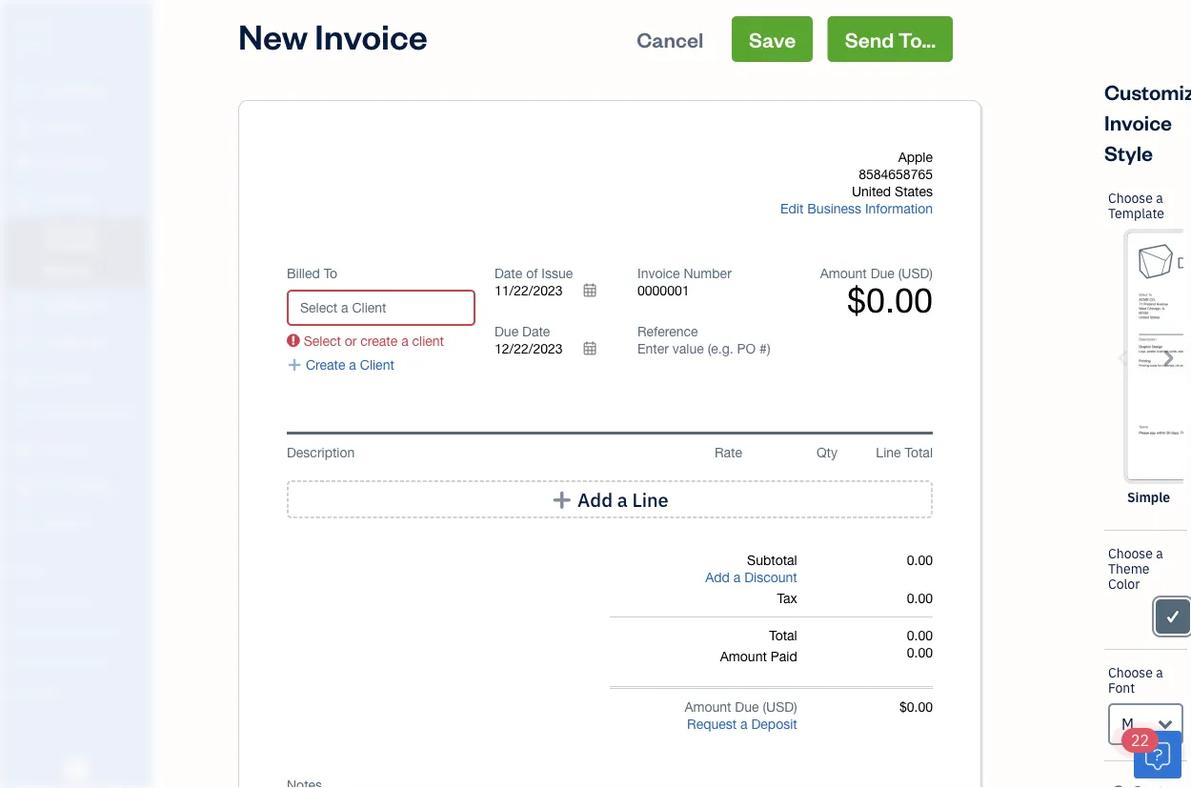 Task type: locate. For each thing, give the bounding box(es) containing it.
0 vertical spatial add
[[578, 487, 613, 512]]

1 vertical spatial invoice
[[638, 266, 680, 281]]

) inside amount due ( usd ) request a deposit
[[794, 699, 798, 715]]

1 horizontal spatial )
[[930, 266, 933, 281]]

12/22/2023 button
[[495, 340, 609, 358]]

1 choose from the top
[[1109, 189, 1154, 207]]

1 horizontal spatial line
[[877, 445, 902, 461]]

( inside amount due ( usd ) $0.00
[[899, 266, 902, 281]]

issue
[[542, 266, 573, 281]]

add
[[578, 487, 613, 512], [706, 570, 730, 585]]

( up deposit
[[763, 699, 767, 715]]

paid
[[771, 649, 798, 665]]

( down information
[[899, 266, 902, 281]]

total
[[905, 445, 933, 461], [770, 628, 798, 644]]

usd inside amount due ( usd ) request a deposit
[[767, 699, 794, 715]]

select
[[304, 333, 341, 349]]

of
[[527, 266, 538, 281]]

send to... button
[[828, 16, 954, 62]]

chart image
[[12, 478, 35, 497]]

choose
[[1109, 189, 1154, 207], [1109, 545, 1154, 563], [1109, 664, 1154, 682]]

Enter an Invoice # text field
[[638, 283, 690, 299]]

0 horizontal spatial line
[[633, 487, 669, 512]]

1 vertical spatial apple
[[899, 149, 933, 165]]

exclamationcircle image
[[1113, 781, 1126, 789]]

choose a font element
[[1105, 650, 1188, 762]]

amount inside total amount paid
[[721, 649, 767, 665]]

0 horizontal spatial )
[[794, 699, 798, 715]]

1 vertical spatial usd
[[767, 699, 794, 715]]

1 vertical spatial date
[[523, 324, 551, 339]]

date
[[495, 266, 523, 281], [523, 324, 551, 339]]

choose a theme color element
[[1104, 531, 1192, 650]]

$0.00 inside amount due ( usd ) $0.00
[[848, 279, 933, 319]]

a left deposit
[[741, 717, 748, 732]]

usd for $0.00
[[902, 266, 930, 281]]

client image
[[12, 119, 35, 138]]

apple up owner
[[15, 17, 56, 37]]

0 vertical spatial due
[[871, 266, 895, 281]]

) up deposit
[[794, 699, 798, 715]]

add a discount button
[[706, 569, 798, 586]]

new
[[238, 12, 308, 58]]

new invoice
[[238, 12, 428, 58]]

a inside choose a theme color
[[1157, 545, 1164, 563]]

a inside subtotal add a discount tax
[[734, 570, 741, 585]]

apple
[[15, 17, 56, 37], [899, 149, 933, 165]]

amount
[[821, 266, 867, 281], [721, 649, 767, 665], [685, 699, 732, 715]]

0.00
[[908, 553, 933, 568], [908, 591, 933, 606], [908, 628, 933, 644], [908, 645, 933, 661]]

2 choose from the top
[[1109, 545, 1154, 563]]

estimate image
[[12, 155, 35, 174]]

0 horizontal spatial apple
[[15, 17, 56, 37]]

2 horizontal spatial due
[[871, 266, 895, 281]]

0 vertical spatial invoice
[[315, 12, 428, 58]]

amount up request
[[685, 699, 732, 715]]

send
[[846, 25, 895, 52]]

amount due ( usd ) request a deposit
[[685, 699, 798, 732]]

Issue date in MM/DD/YYYY format text field
[[495, 283, 609, 299]]

0 horizontal spatial total
[[770, 628, 798, 644]]

choose inside choose a theme color
[[1109, 545, 1154, 563]]

due up request a deposit button
[[736, 699, 759, 715]]

edit
[[781, 201, 804, 216]]

a
[[1157, 189, 1164, 207], [402, 333, 409, 349], [349, 357, 357, 373], [618, 487, 628, 512], [1157, 545, 1164, 563], [734, 570, 741, 585], [1157, 664, 1164, 682], [741, 717, 748, 732]]

amount for $0.00
[[821, 266, 867, 281]]

(
[[899, 266, 902, 281], [763, 699, 767, 715]]

0 vertical spatial $0.00
[[848, 279, 933, 319]]

add right plus icon
[[578, 487, 613, 512]]

1 horizontal spatial invoice
[[638, 266, 680, 281]]

a down "or" on the left
[[349, 357, 357, 373]]

project image
[[12, 369, 35, 388]]

usd up deposit
[[767, 699, 794, 715]]

due inside amount due ( usd ) request a deposit
[[736, 699, 759, 715]]

8584658765
[[859, 166, 933, 182]]

0 vertical spatial amount
[[821, 266, 867, 281]]

line right plus icon
[[633, 487, 669, 512]]

( for $0.00
[[899, 266, 902, 281]]

amount down business
[[821, 266, 867, 281]]

save
[[750, 25, 796, 52]]

0 vertical spatial apple
[[15, 17, 56, 37]]

$0.00 down information
[[848, 279, 933, 319]]

2 vertical spatial amount
[[685, 699, 732, 715]]

template
[[1109, 205, 1165, 222]]

0 horizontal spatial usd
[[767, 699, 794, 715]]

add a line
[[578, 487, 669, 512]]

) down information
[[930, 266, 933, 281]]

2 vertical spatial due
[[736, 699, 759, 715]]

due up "12/22/2023"
[[495, 324, 519, 339]]

create
[[361, 333, 398, 349]]

team members image
[[14, 593, 147, 608]]

a right font
[[1157, 664, 1164, 682]]

apple owner
[[15, 17, 56, 53]]

states
[[895, 184, 933, 199]]

exclamationcircle image
[[287, 333, 300, 348]]

choose up 'color'
[[1109, 545, 1154, 563]]

date up "12/22/2023"
[[523, 324, 551, 339]]

usd inside amount due ( usd ) $0.00
[[902, 266, 930, 281]]

apple inside apple 8584658765 united states edit business information
[[899, 149, 933, 165]]

amount left paid
[[721, 649, 767, 665]]

0 horizontal spatial due
[[495, 324, 519, 339]]

1 vertical spatial add
[[706, 570, 730, 585]]

1 vertical spatial $0.00
[[900, 699, 933, 715]]

add inside subtotal add a discount tax
[[706, 570, 730, 585]]

( inside amount due ( usd ) request a deposit
[[763, 699, 767, 715]]

total up paid
[[770, 628, 798, 644]]

due down information
[[871, 266, 895, 281]]

2 vertical spatial choose
[[1109, 664, 1154, 682]]

invoice number
[[638, 266, 732, 281]]

) for $0.00
[[930, 266, 933, 281]]

a inside button
[[618, 487, 628, 512]]

add left discount
[[706, 570, 730, 585]]

0 horizontal spatial (
[[763, 699, 767, 715]]

usd down information
[[902, 266, 930, 281]]

1 horizontal spatial apple
[[899, 149, 933, 165]]

a right plus icon
[[618, 487, 628, 512]]

choose down customiz
[[1109, 189, 1154, 207]]

a right theme
[[1157, 545, 1164, 563]]

1 vertical spatial )
[[794, 699, 798, 715]]

due
[[871, 266, 895, 281], [495, 324, 519, 339], [736, 699, 759, 715]]

create a client button
[[287, 357, 395, 374]]

1 horizontal spatial usd
[[902, 266, 930, 281]]

date left of at left
[[495, 266, 523, 281]]

choose inside choose a template
[[1109, 189, 1154, 207]]

12/22/2023
[[495, 341, 563, 357]]

deposit
[[752, 717, 798, 732]]

expense image
[[12, 333, 35, 352]]

due date 12/22/2023
[[495, 324, 563, 357]]

subtotal
[[748, 553, 798, 568]]

client
[[360, 357, 395, 373]]

a inside choose a template
[[1157, 189, 1164, 207]]

subtotal add a discount tax
[[706, 553, 798, 606]]

1 vertical spatial line
[[633, 487, 669, 512]]

0 vertical spatial )
[[930, 266, 933, 281]]

1 vertical spatial amount
[[721, 649, 767, 665]]

1 vertical spatial total
[[770, 628, 798, 644]]

)
[[930, 266, 933, 281], [794, 699, 798, 715]]

0 vertical spatial date
[[495, 266, 523, 281]]

1 vertical spatial due
[[495, 324, 519, 339]]

items and services image
[[14, 624, 147, 639]]

to
[[324, 266, 338, 281]]

amount inside amount due ( usd ) request a deposit
[[685, 699, 732, 715]]

create
[[306, 357, 346, 373]]

line right "qty" at the bottom of page
[[877, 445, 902, 461]]

3 choose from the top
[[1109, 664, 1154, 682]]

total inside total amount paid
[[770, 628, 798, 644]]

total right "qty" at the bottom of page
[[905, 445, 933, 461]]

due inside amount due ( usd ) $0.00
[[871, 266, 895, 281]]

choose a font
[[1109, 664, 1164, 697]]

0 vertical spatial (
[[899, 266, 902, 281]]

total amount paid
[[721, 628, 798, 665]]

simple
[[1128, 489, 1171, 506]]

usd for request
[[767, 699, 794, 715]]

$0.00
[[848, 279, 933, 319], [900, 699, 933, 715]]

business
[[808, 201, 862, 216]]

due inside due date 12/22/2023
[[495, 324, 519, 339]]

choose for font
[[1109, 664, 1154, 682]]

0 vertical spatial choose
[[1109, 189, 1154, 207]]

$0.00 down 0.00 0.00 at bottom right
[[900, 699, 933, 715]]

0 horizontal spatial add
[[578, 487, 613, 512]]

amount for request
[[685, 699, 732, 715]]

choose up font field on the bottom right of page
[[1109, 664, 1154, 682]]

request
[[688, 717, 737, 732]]

send to...
[[846, 25, 936, 52]]

modern
[[1122, 715, 1175, 735]]

invoice
[[315, 12, 428, 58], [638, 266, 680, 281]]

a left discount
[[734, 570, 741, 585]]

plus image
[[287, 357, 302, 374]]

1 horizontal spatial total
[[905, 445, 933, 461]]

resource center badge image
[[1135, 731, 1182, 779]]

0 vertical spatial usd
[[902, 266, 930, 281]]

a left client
[[402, 333, 409, 349]]

1 vertical spatial choose
[[1109, 545, 1154, 563]]

1 horizontal spatial due
[[736, 699, 759, 715]]

a down customiz
[[1157, 189, 1164, 207]]

color
[[1109, 575, 1141, 593]]

usd
[[902, 266, 930, 281], [767, 699, 794, 715]]

dashboard image
[[12, 83, 35, 102]]

apple up 8584658765 in the top of the page
[[899, 149, 933, 165]]

choose a theme color
[[1109, 545, 1164, 593]]

choose a template element
[[1105, 175, 1188, 531]]

Font field
[[1109, 704, 1184, 746]]

0.00 0.00
[[908, 628, 933, 661]]

line
[[877, 445, 902, 461], [633, 487, 669, 512]]

amount due ( usd ) $0.00
[[821, 266, 933, 319]]

font
[[1109, 679, 1136, 697]]

1 horizontal spatial add
[[706, 570, 730, 585]]

apple inside the main 'element'
[[15, 17, 56, 37]]

) for request
[[794, 699, 798, 715]]

add inside button
[[578, 487, 613, 512]]

) inside amount due ( usd ) $0.00
[[930, 266, 933, 281]]

( for request
[[763, 699, 767, 715]]

amount inside amount due ( usd ) $0.00
[[821, 266, 867, 281]]

1 vertical spatial (
[[763, 699, 767, 715]]

1 horizontal spatial (
[[899, 266, 902, 281]]

choose inside choose a font
[[1109, 664, 1154, 682]]

description
[[287, 445, 355, 461]]

create a client
[[306, 357, 395, 373]]



Task type: describe. For each thing, give the bounding box(es) containing it.
reference
[[638, 324, 698, 339]]

apps image
[[14, 563, 147, 578]]

date inside due date 12/22/2023
[[523, 324, 551, 339]]

settings image
[[14, 685, 147, 700]]

billed
[[287, 266, 320, 281]]

choose for template
[[1109, 189, 1154, 207]]

line inside button
[[633, 487, 669, 512]]

discount
[[745, 570, 798, 585]]

a inside amount due ( usd ) request a deposit
[[741, 717, 748, 732]]

apple for customiz
[[15, 17, 56, 37]]

2 0.00 from the top
[[908, 591, 933, 606]]

to...
[[899, 25, 936, 52]]

a inside "button"
[[349, 357, 357, 373]]

apple 8584658765 united states edit business information
[[781, 149, 933, 216]]

invoice image
[[12, 192, 35, 211]]

plus image
[[551, 490, 573, 509]]

cancel button
[[620, 16, 721, 62]]

0 horizontal spatial invoice
[[315, 12, 428, 58]]

4 0.00 from the top
[[908, 645, 933, 661]]

Client text field
[[289, 292, 474, 324]]

rate
[[715, 445, 743, 461]]

apple for choose a theme color
[[899, 149, 933, 165]]

line total
[[877, 445, 933, 461]]

timer image
[[12, 405, 35, 424]]

due for request
[[736, 699, 759, 715]]

money image
[[12, 441, 35, 461]]

freshbooks image
[[61, 758, 92, 781]]

22
[[1132, 731, 1150, 751]]

information
[[866, 201, 933, 216]]

client
[[412, 333, 444, 349]]

0 vertical spatial line
[[877, 445, 902, 461]]

united
[[852, 184, 892, 199]]

or
[[345, 333, 357, 349]]

date of issue
[[495, 266, 573, 281]]

request a deposit button
[[688, 716, 798, 733]]

save button
[[732, 16, 813, 62]]

number
[[684, 266, 732, 281]]

billed to
[[287, 266, 338, 281]]

1 0.00 from the top
[[908, 553, 933, 568]]

customiz
[[1105, 78, 1192, 166]]

0 vertical spatial total
[[905, 445, 933, 461]]

payment image
[[12, 297, 35, 316]]

qty
[[817, 445, 838, 461]]

a inside choose a font
[[1157, 664, 1164, 682]]

report image
[[12, 514, 35, 533]]

tax
[[778, 591, 798, 606]]

previous image
[[1114, 347, 1136, 369]]

edit business information button
[[781, 200, 933, 217]]

choose a template
[[1109, 189, 1165, 222]]

choose for theme
[[1109, 545, 1154, 563]]

main element
[[0, 0, 200, 789]]

next image
[[1158, 347, 1180, 369]]

3 0.00 from the top
[[908, 628, 933, 644]]

22 button
[[1122, 728, 1182, 779]]

theme
[[1109, 560, 1150, 578]]

bank connections image
[[14, 654, 147, 669]]

Reference Number text field
[[638, 341, 772, 357]]

select or create a client
[[304, 333, 444, 349]]

custom image
[[1165, 605, 1183, 628]]

due for $0.00
[[871, 266, 895, 281]]

owner
[[15, 38, 50, 53]]

cancel
[[637, 25, 704, 52]]

add a line button
[[287, 481, 933, 519]]



Task type: vqa. For each thing, say whether or not it's contained in the screenshot.
"Invoices" link
no



